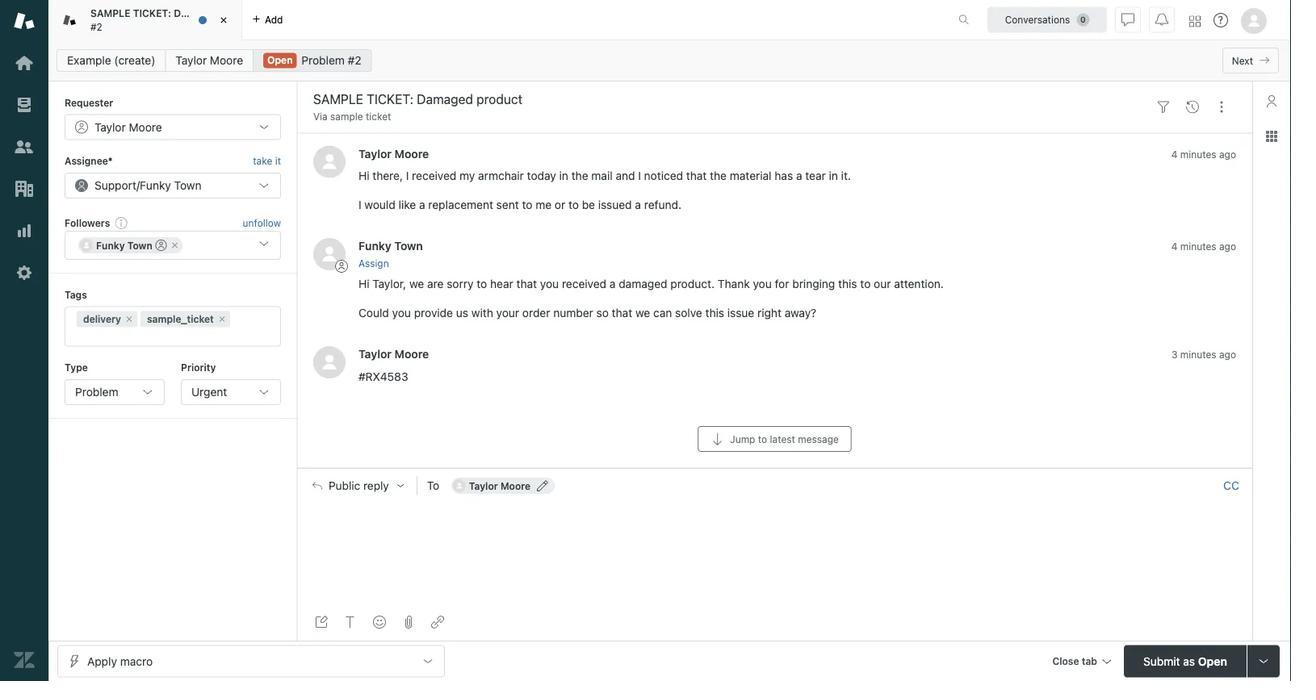 Task type: locate. For each thing, give the bounding box(es) containing it.
open right as
[[1199, 655, 1228, 669]]

0 vertical spatial #2
[[90, 21, 102, 32]]

1 vertical spatial this
[[706, 307, 725, 320]]

moore up support / funky town
[[129, 120, 162, 134]]

1 vertical spatial received
[[562, 278, 607, 291]]

1 vertical spatial ago
[[1220, 241, 1237, 252]]

taylor moore link
[[165, 49, 254, 72], [359, 147, 429, 160], [359, 348, 429, 361]]

0 vertical spatial that
[[687, 169, 707, 183]]

2 horizontal spatial that
[[687, 169, 707, 183]]

user is an agent image
[[156, 240, 167, 251]]

main element
[[0, 0, 48, 682]]

taylor down sample ticket: damaged product #2
[[176, 54, 207, 67]]

would
[[365, 198, 396, 212]]

to right the jump
[[758, 434, 768, 445]]

2 the from the left
[[710, 169, 727, 183]]

0 horizontal spatial town
[[127, 240, 152, 251]]

example (create)
[[67, 54, 155, 67]]

1 vertical spatial #2
[[348, 54, 362, 67]]

0 vertical spatial taylor moore link
[[165, 49, 254, 72]]

damaged
[[619, 278, 668, 291]]

0 horizontal spatial the
[[572, 169, 589, 183]]

funky up the 'assign'
[[359, 239, 392, 253]]

taylor moore down close icon at the top of page
[[176, 54, 243, 67]]

us
[[456, 307, 469, 320]]

1 vertical spatial that
[[517, 278, 537, 291]]

requester
[[65, 97, 113, 108]]

#2 inside sample ticket: damaged product #2
[[90, 21, 102, 32]]

attention.
[[895, 278, 944, 291]]

i right 'and'
[[638, 169, 641, 183]]

1 vertical spatial taylor moore link
[[359, 147, 429, 160]]

3 minutes ago text field
[[1172, 350, 1237, 361]]

a right 'has'
[[797, 169, 803, 183]]

remove image right delivery
[[124, 315, 134, 324]]

1 4 minutes ago from the top
[[1172, 149, 1237, 160]]

like
[[399, 198, 416, 212]]

problem inside secondary "element"
[[302, 54, 345, 67]]

remove image for delivery
[[124, 315, 134, 324]]

2 hi from the top
[[359, 278, 370, 291]]

1 hi from the top
[[359, 169, 370, 183]]

reply
[[364, 479, 389, 493]]

3 minutes ago
[[1172, 350, 1237, 361]]

received left 'my'
[[412, 169, 457, 183]]

1 horizontal spatial remove image
[[217, 315, 227, 324]]

it.
[[842, 169, 851, 183]]

customers image
[[14, 137, 35, 158]]

town for funky town assign
[[395, 239, 423, 253]]

1 horizontal spatial #2
[[348, 54, 362, 67]]

4
[[1172, 149, 1178, 160], [1172, 241, 1178, 252]]

taylor moore
[[176, 54, 243, 67], [95, 120, 162, 134], [359, 147, 429, 160], [359, 348, 429, 361], [469, 481, 531, 492]]

the left mail
[[572, 169, 589, 183]]

ticket
[[366, 111, 391, 122]]

public reply
[[329, 479, 389, 493]]

info on adding followers image
[[115, 217, 128, 229]]

funky for funky town assign
[[359, 239, 392, 253]]

solve
[[675, 307, 703, 320]]

2 horizontal spatial i
[[638, 169, 641, 183]]

a
[[797, 169, 803, 183], [419, 198, 425, 212], [635, 198, 641, 212], [610, 278, 616, 291]]

0 horizontal spatial this
[[706, 307, 725, 320]]

ago for hi there, i received my armchair today in the mail and i noticed that the material has a tear in it.
[[1220, 149, 1237, 160]]

tear
[[806, 169, 826, 183]]

2 minutes from the top
[[1181, 241, 1217, 252]]

0 horizontal spatial that
[[517, 278, 537, 291]]

insert emojis image
[[373, 616, 386, 629]]

town inside funky town assign
[[395, 239, 423, 253]]

1 the from the left
[[572, 169, 589, 183]]

today
[[527, 169, 557, 183]]

you up order
[[540, 278, 559, 291]]

cc
[[1224, 479, 1240, 493]]

0 vertical spatial 4 minutes ago
[[1172, 149, 1237, 160]]

taylor moore right taylor.moore@example.com icon
[[469, 481, 531, 492]]

hi left there,
[[359, 169, 370, 183]]

remove image
[[124, 315, 134, 324], [217, 315, 227, 324]]

problem #2
[[302, 54, 362, 67]]

2 vertical spatial minutes
[[1181, 350, 1217, 361]]

conversations button
[[988, 7, 1108, 33]]

taylor moore link up #rx4583 at the bottom left of the page
[[359, 348, 429, 361]]

funky inside 'option'
[[96, 240, 125, 251]]

1 horizontal spatial town
[[174, 179, 202, 192]]

zendesk support image
[[14, 11, 35, 32]]

apps image
[[1266, 130, 1279, 143]]

secondary element
[[48, 44, 1292, 77]]

that right the hear on the top
[[517, 278, 537, 291]]

add attachment image
[[402, 616, 415, 629]]

2 4 minutes ago from the top
[[1172, 241, 1237, 252]]

1 avatar image from the top
[[313, 146, 346, 178]]

0 vertical spatial avatar image
[[313, 146, 346, 178]]

0 horizontal spatial open
[[268, 55, 293, 66]]

#2
[[90, 21, 102, 32], [348, 54, 362, 67]]

jump to latest message
[[731, 434, 839, 445]]

1 remove image from the left
[[124, 315, 134, 324]]

you left for
[[753, 278, 772, 291]]

to
[[522, 198, 533, 212], [569, 198, 579, 212], [477, 278, 487, 291], [861, 278, 871, 291], [758, 434, 768, 445]]

assign button
[[359, 256, 389, 271]]

taylor inside secondary "element"
[[176, 54, 207, 67]]

1 vertical spatial minutes
[[1181, 241, 1217, 252]]

1 horizontal spatial open
[[1199, 655, 1228, 669]]

avatar image left the 'assign'
[[313, 238, 346, 271]]

events image
[[1187, 101, 1200, 114]]

taylor,
[[373, 278, 407, 291]]

taylor moore down requester on the left of the page
[[95, 120, 162, 134]]

taylor moore link inside secondary "element"
[[165, 49, 254, 72]]

you
[[540, 278, 559, 291], [753, 278, 772, 291], [392, 307, 411, 320]]

taylor moore link down close icon at the top of page
[[165, 49, 254, 72]]

0 vertical spatial 4 minutes ago text field
[[1172, 149, 1237, 160]]

0 vertical spatial ago
[[1220, 149, 1237, 160]]

this
[[839, 278, 858, 291], [706, 307, 725, 320]]

received up could you provide us with your order number so that we can solve this issue right away?
[[562, 278, 607, 291]]

0 vertical spatial 4
[[1172, 149, 1178, 160]]

minutes
[[1181, 149, 1217, 160], [1181, 241, 1217, 252], [1181, 350, 1217, 361]]

close image
[[216, 12, 232, 28]]

moore inside requester element
[[129, 120, 162, 134]]

that right so
[[612, 307, 633, 320]]

admin image
[[14, 263, 35, 284]]

moore up #rx4583 at the bottom left of the page
[[395, 348, 429, 361]]

2 remove image from the left
[[217, 315, 227, 324]]

i right there,
[[406, 169, 409, 183]]

next
[[1233, 55, 1254, 66]]

2 avatar image from the top
[[313, 238, 346, 271]]

this right bringing
[[839, 278, 858, 291]]

1 vertical spatial 4 minutes ago
[[1172, 241, 1237, 252]]

this left issue
[[706, 307, 725, 320]]

1 horizontal spatial that
[[612, 307, 633, 320]]

moore up there,
[[395, 147, 429, 160]]

problem up via
[[302, 54, 345, 67]]

that right noticed
[[687, 169, 707, 183]]

0 horizontal spatial we
[[410, 278, 424, 291]]

1 vertical spatial open
[[1199, 655, 1228, 669]]

funky right funkytownclown1@gmail.com image
[[96, 240, 125, 251]]

1 vertical spatial we
[[636, 307, 651, 320]]

0 horizontal spatial #2
[[90, 21, 102, 32]]

taylor
[[176, 54, 207, 67], [95, 120, 126, 134], [359, 147, 392, 160], [359, 348, 392, 361], [469, 481, 498, 492]]

be
[[582, 198, 595, 212]]

0 vertical spatial this
[[839, 278, 858, 291]]

problem down type
[[75, 386, 118, 399]]

1 4 from the top
[[1172, 149, 1178, 160]]

(create)
[[114, 54, 155, 67]]

we left can
[[636, 307, 651, 320]]

1 vertical spatial hi
[[359, 278, 370, 291]]

moore down close icon at the top of page
[[210, 54, 243, 67]]

#2 up via sample ticket
[[348, 54, 362, 67]]

we left "are"
[[410, 278, 424, 291]]

views image
[[14, 95, 35, 116]]

0 horizontal spatial you
[[392, 307, 411, 320]]

number
[[554, 307, 594, 320]]

0 vertical spatial minutes
[[1181, 149, 1217, 160]]

format text image
[[344, 616, 357, 629]]

1 horizontal spatial problem
[[302, 54, 345, 67]]

a left damaged on the top of page
[[610, 278, 616, 291]]

2 vertical spatial avatar image
[[313, 347, 346, 379]]

hi down assign button
[[359, 278, 370, 291]]

taylor moore inside requester element
[[95, 120, 162, 134]]

in left the it.
[[829, 169, 839, 183]]

town left user is an agent image
[[127, 240, 152, 251]]

your
[[497, 307, 520, 320]]

sorry
[[447, 278, 474, 291]]

1 horizontal spatial funky
[[140, 179, 171, 192]]

3 minutes from the top
[[1181, 350, 1217, 361]]

1 4 minutes ago text field from the top
[[1172, 149, 1237, 160]]

problem button
[[65, 380, 165, 406]]

i left would
[[359, 198, 362, 212]]

0 horizontal spatial i
[[359, 198, 362, 212]]

hi taylor, we are sorry to hear that you received a damaged product. thank you for bringing this to our attention.
[[359, 278, 944, 291]]

2 horizontal spatial funky
[[359, 239, 392, 253]]

1 horizontal spatial in
[[829, 169, 839, 183]]

avatar image down via
[[313, 146, 346, 178]]

1 vertical spatial 4 minutes ago text field
[[1172, 241, 1237, 252]]

0 horizontal spatial received
[[412, 169, 457, 183]]

tab
[[48, 0, 259, 40]]

1 vertical spatial 4
[[1172, 241, 1178, 252]]

get help image
[[1214, 13, 1229, 27]]

funky inside assignee* element
[[140, 179, 171, 192]]

avatar image left #rx4583 at the bottom left of the page
[[313, 347, 346, 379]]

macro
[[120, 655, 153, 669]]

0 vertical spatial we
[[410, 278, 424, 291]]

avatar image for #rx4583
[[313, 347, 346, 379]]

in right 'today'
[[560, 169, 569, 183]]

0 horizontal spatial in
[[560, 169, 569, 183]]

a right issued
[[635, 198, 641, 212]]

0 horizontal spatial problem
[[75, 386, 118, 399]]

noticed
[[644, 169, 684, 183]]

the
[[572, 169, 589, 183], [710, 169, 727, 183]]

hi
[[359, 169, 370, 183], [359, 278, 370, 291]]

funky inside funky town assign
[[359, 239, 392, 253]]

1 horizontal spatial i
[[406, 169, 409, 183]]

1 ago from the top
[[1220, 149, 1237, 160]]

minutes for hi there, i received my armchair today in the mail and i noticed that the material has a tear in it.
[[1181, 149, 1217, 160]]

remove image
[[170, 241, 180, 251]]

1 vertical spatial problem
[[75, 386, 118, 399]]

funky right support
[[140, 179, 171, 192]]

provide
[[414, 307, 453, 320]]

taylor moore link up there,
[[359, 147, 429, 160]]

problem for problem #2
[[302, 54, 345, 67]]

funky for funky town
[[96, 240, 125, 251]]

0 vertical spatial hi
[[359, 169, 370, 183]]

taylor down requester on the left of the page
[[95, 120, 126, 134]]

moore inside secondary "element"
[[210, 54, 243, 67]]

funky
[[140, 179, 171, 192], [359, 239, 392, 253], [96, 240, 125, 251]]

hear
[[490, 278, 514, 291]]

1 horizontal spatial we
[[636, 307, 651, 320]]

3 avatar image from the top
[[313, 347, 346, 379]]

remove image right sample_ticket
[[217, 315, 227, 324]]

button displays agent's chat status as invisible. image
[[1122, 13, 1135, 26]]

0 horizontal spatial funky
[[96, 240, 125, 251]]

funky town assign
[[359, 239, 423, 269]]

assignee* element
[[65, 173, 281, 199]]

1 vertical spatial avatar image
[[313, 238, 346, 271]]

4 minutes ago
[[1172, 149, 1237, 160], [1172, 241, 1237, 252]]

taylor moore up there,
[[359, 147, 429, 160]]

funkytownclown1@gmail.com image
[[80, 239, 93, 252]]

open down add
[[268, 55, 293, 66]]

add button
[[242, 0, 293, 40]]

2 vertical spatial ago
[[1220, 350, 1237, 361]]

urgent button
[[181, 380, 281, 406]]

2 vertical spatial taylor moore link
[[359, 348, 429, 361]]

0 vertical spatial problem
[[302, 54, 345, 67]]

taylor moore up #rx4583 at the bottom left of the page
[[359, 348, 429, 361]]

received
[[412, 169, 457, 183], [562, 278, 607, 291]]

town down like on the left
[[395, 239, 423, 253]]

1 horizontal spatial the
[[710, 169, 727, 183]]

jump
[[731, 434, 756, 445]]

to inside button
[[758, 434, 768, 445]]

town inside assignee* element
[[174, 179, 202, 192]]

3 ago from the top
[[1220, 350, 1237, 361]]

0 horizontal spatial remove image
[[124, 315, 134, 324]]

sample
[[330, 111, 363, 122]]

taylor inside requester element
[[95, 120, 126, 134]]

message
[[798, 434, 839, 445]]

the left material at the top right
[[710, 169, 727, 183]]

town inside funky town 'option'
[[127, 240, 152, 251]]

in
[[560, 169, 569, 183], [829, 169, 839, 183]]

4 minutes ago text field
[[1172, 149, 1237, 160], [1172, 241, 1237, 252]]

draft mode image
[[315, 616, 328, 629]]

#2 down sample
[[90, 21, 102, 32]]

avatar image
[[313, 146, 346, 178], [313, 238, 346, 271], [313, 347, 346, 379]]

problem inside popup button
[[75, 386, 118, 399]]

conversations
[[1006, 14, 1071, 25]]

you right could
[[392, 307, 411, 320]]

conversationlabel log
[[297, 133, 1253, 469]]

0 vertical spatial open
[[268, 55, 293, 66]]

town
[[174, 179, 202, 192], [395, 239, 423, 253], [127, 240, 152, 251]]

1 minutes from the top
[[1181, 149, 1217, 160]]

town right /
[[174, 179, 202, 192]]

2 horizontal spatial town
[[395, 239, 423, 253]]



Task type: vqa. For each thing, say whether or not it's contained in the screenshot.
"But" at the right bottom
no



Task type: describe. For each thing, give the bounding box(es) containing it.
hi for hi there, i received my armchair today in the mail and i noticed that the material has a tear in it.
[[359, 169, 370, 183]]

could
[[359, 307, 389, 320]]

hi there, i received my armchair today in the mail and i noticed that the material has a tear in it.
[[359, 169, 851, 183]]

minutes for #rx4583
[[1181, 350, 1217, 361]]

assignee*
[[65, 155, 113, 167]]

problem for problem
[[75, 386, 118, 399]]

edit user image
[[537, 481, 549, 492]]

zendesk products image
[[1190, 16, 1201, 27]]

support / funky town
[[95, 179, 202, 192]]

taylor moore inside secondary "element"
[[176, 54, 243, 67]]

public
[[329, 479, 361, 493]]

unfollow button
[[243, 216, 281, 230]]

remove image for sample_ticket
[[217, 315, 227, 324]]

1 horizontal spatial this
[[839, 278, 858, 291]]

away?
[[785, 307, 817, 320]]

avatar image for hi there, i received my armchair today in the mail and i noticed that the material has a tear in it.
[[313, 146, 346, 178]]

taylor right taylor.moore@example.com icon
[[469, 481, 498, 492]]

hi for hi taylor, we are sorry to hear that you received a damaged product. thank you for bringing this to our attention.
[[359, 278, 370, 291]]

apply macro
[[87, 655, 153, 669]]

ticket actions image
[[1216, 101, 1229, 114]]

or
[[555, 198, 566, 212]]

to
[[427, 479, 440, 493]]

me
[[536, 198, 552, 212]]

product
[[222, 8, 259, 19]]

2 4 from the top
[[1172, 241, 1178, 252]]

take
[[253, 155, 273, 167]]

customer context image
[[1266, 95, 1279, 107]]

assign
[[359, 258, 389, 269]]

so
[[597, 307, 609, 320]]

armchair
[[478, 169, 524, 183]]

support
[[95, 179, 137, 192]]

there,
[[373, 169, 403, 183]]

town for funky town
[[127, 240, 152, 251]]

1 horizontal spatial received
[[562, 278, 607, 291]]

organizations image
[[14, 179, 35, 200]]

#2 inside secondary "element"
[[348, 54, 362, 67]]

i would like a replacement sent to me or to be issued a refund.
[[359, 198, 682, 212]]

type
[[65, 362, 88, 374]]

our
[[874, 278, 892, 291]]

urgent
[[191, 386, 227, 399]]

delivery
[[83, 314, 121, 325]]

order
[[523, 307, 551, 320]]

close tab
[[1053, 656, 1098, 668]]

get started image
[[14, 53, 35, 74]]

to left our at the right top of page
[[861, 278, 871, 291]]

Subject field
[[310, 90, 1146, 109]]

next button
[[1223, 48, 1280, 74]]

hide composer image
[[769, 462, 782, 475]]

mail
[[592, 169, 613, 183]]

can
[[654, 307, 672, 320]]

2 4 minutes ago text field from the top
[[1172, 241, 1237, 252]]

tags
[[65, 289, 87, 301]]

jump to latest message button
[[698, 427, 852, 452]]

add link (cmd k) image
[[431, 616, 444, 629]]

funky town option
[[78, 238, 183, 254]]

requester element
[[65, 114, 281, 140]]

it
[[275, 155, 281, 167]]

followers
[[65, 217, 110, 228]]

a right like on the left
[[419, 198, 425, 212]]

close tab button
[[1046, 646, 1118, 681]]

displays possible ticket submission types image
[[1258, 656, 1271, 669]]

taylor.moore@example.com image
[[453, 480, 466, 493]]

zendesk image
[[14, 650, 35, 671]]

cc button
[[1224, 479, 1240, 494]]

followers element
[[65, 231, 281, 260]]

and
[[616, 169, 635, 183]]

2 in from the left
[[829, 169, 839, 183]]

ago for #rx4583
[[1220, 350, 1237, 361]]

replacement
[[428, 198, 494, 212]]

moore left edit user icon
[[501, 481, 531, 492]]

refund.
[[645, 198, 682, 212]]

submit as open
[[1144, 655, 1228, 669]]

example (create) button
[[57, 49, 166, 72]]

1 horizontal spatial you
[[540, 278, 559, 291]]

tabs tab list
[[48, 0, 942, 40]]

taylor moore link for #rx4583
[[359, 348, 429, 361]]

sample ticket: damaged product #2
[[90, 8, 259, 32]]

funky town link
[[359, 239, 423, 253]]

take it
[[253, 155, 281, 167]]

filter image
[[1158, 101, 1171, 114]]

submit
[[1144, 655, 1181, 669]]

add
[[265, 14, 283, 25]]

bringing
[[793, 278, 836, 291]]

sample_ticket
[[147, 314, 214, 325]]

tab containing sample ticket: damaged product
[[48, 0, 259, 40]]

to left the hear on the top
[[477, 278, 487, 291]]

example
[[67, 54, 111, 67]]

taylor up #rx4583 at the bottom left of the page
[[359, 348, 392, 361]]

has
[[775, 169, 794, 183]]

latest
[[770, 434, 796, 445]]

2 horizontal spatial you
[[753, 278, 772, 291]]

/
[[137, 179, 140, 192]]

taylor moore link for hi there, i received my armchair today in the mail and i noticed that the material has a tear in it.
[[359, 147, 429, 160]]

notifications image
[[1156, 13, 1169, 26]]

funky town
[[96, 240, 152, 251]]

take it button
[[253, 153, 281, 169]]

#rx4583
[[359, 370, 408, 383]]

issued
[[598, 198, 632, 212]]

with
[[472, 307, 493, 320]]

to right the "or"
[[569, 198, 579, 212]]

apply
[[87, 655, 117, 669]]

reporting image
[[14, 221, 35, 242]]

for
[[775, 278, 790, 291]]

2 vertical spatial that
[[612, 307, 633, 320]]

open inside secondary "element"
[[268, 55, 293, 66]]

1 in from the left
[[560, 169, 569, 183]]

my
[[460, 169, 475, 183]]

3
[[1172, 350, 1178, 361]]

via sample ticket
[[313, 111, 391, 122]]

thank
[[718, 278, 750, 291]]

via
[[313, 111, 328, 122]]

ticket:
[[133, 8, 171, 19]]

priority
[[181, 362, 216, 374]]

are
[[427, 278, 444, 291]]

taylor up there,
[[359, 147, 392, 160]]

as
[[1184, 655, 1196, 669]]

0 vertical spatial received
[[412, 169, 457, 183]]

product.
[[671, 278, 715, 291]]

4 minutes ago for 1st the 4 minutes ago text field from the bottom of the the conversationlabel log
[[1172, 241, 1237, 252]]

unfollow
[[243, 217, 281, 229]]

damaged
[[174, 8, 219, 19]]

2 ago from the top
[[1220, 241, 1237, 252]]

to left me
[[522, 198, 533, 212]]

4 minutes ago for 2nd the 4 minutes ago text field from the bottom of the the conversationlabel log
[[1172, 149, 1237, 160]]

could you provide us with your order number so that we can solve this issue right away?
[[359, 307, 817, 320]]

sample
[[90, 8, 130, 19]]



